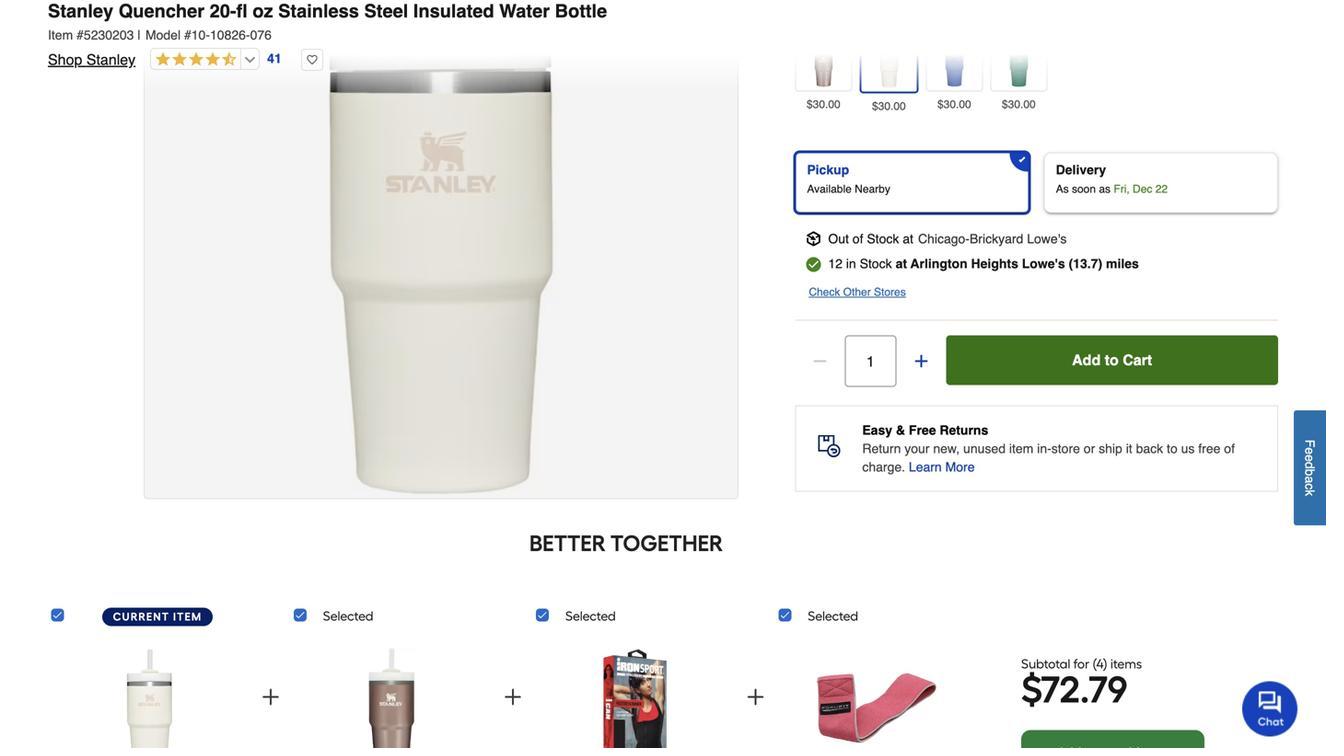 Task type: locate. For each thing, give the bounding box(es) containing it.
item
[[1009, 442, 1034, 456]]

0 vertical spatial stanley
[[48, 0, 113, 22]]

1 plus image from the left
[[502, 687, 524, 709]]

steel
[[364, 0, 408, 22]]

lowe's
[[1027, 232, 1067, 246], [1022, 257, 1065, 271]]

model
[[145, 28, 181, 42]]

stores
[[874, 286, 906, 299]]

)
[[1098, 257, 1103, 271], [1104, 657, 1108, 672]]

iris image
[[931, 39, 979, 87]]

selected
[[323, 609, 373, 625], [566, 609, 616, 625], [808, 609, 858, 625]]

your
[[905, 442, 930, 456]]

of right the free
[[1224, 442, 1235, 456]]

option group
[[788, 145, 1286, 221]]

4.5 stars image
[[151, 52, 237, 69]]

0 vertical spatial at
[[903, 232, 914, 246]]

items
[[1111, 657, 1142, 672]]

1 horizontal spatial plus image
[[745, 687, 767, 709]]

stock for in
[[860, 257, 892, 271]]

heart outline image
[[301, 49, 323, 71]]

0 horizontal spatial plus image
[[260, 687, 282, 709]]

1 vertical spatial at
[[896, 257, 907, 271]]

0 vertical spatial plus image
[[912, 352, 931, 371]]

stock right out
[[867, 232, 899, 246]]

) left 'items'
[[1104, 657, 1108, 672]]

(
[[1069, 257, 1073, 271], [1093, 657, 1097, 672]]

add
[[1072, 352, 1101, 369]]

a
[[1303, 477, 1318, 484]]

0 horizontal spatial (
[[1069, 257, 1073, 271]]

fri,
[[1114, 183, 1130, 196]]

other
[[843, 286, 871, 299]]

0 vertical spatial to
[[1105, 352, 1119, 369]]

2 horizontal spatial selected
[[808, 609, 858, 625]]

delivery
[[1056, 163, 1106, 177]]

quencher
[[119, 0, 205, 22]]

to left us
[[1167, 442, 1178, 456]]

1 vertical spatial of
[[1224, 442, 1235, 456]]

1 vertical spatial (
[[1093, 657, 1097, 672]]

1 vertical spatial )
[[1104, 657, 1108, 672]]

stanley up item
[[48, 0, 113, 22]]

shop
[[48, 51, 82, 68]]

Stepper number input field with increment and decrement buttons number field
[[845, 336, 897, 387]]

item number 5 2 3 0 2 0 3 and model number 1 0 - 1 0 8 2 6 - 0 7 6 element
[[48, 26, 1279, 44]]

formfit ff pk pre booty band - pink resistance band for lower body - 10-lb to 30-lb medium tension level - non-slip polyester - latex free image
[[817, 642, 937, 749]]

13.7
[[1073, 257, 1098, 271]]

b
[[1303, 469, 1318, 477]]

pickup available nearby
[[807, 163, 891, 196]]

$30.00 for alpine image
[[1002, 98, 1036, 111]]

selected for stanley quencher 20-fl oz stainless steel insulated tumbler image
[[323, 609, 373, 625]]

stanley down 5230203
[[86, 51, 136, 68]]

miles
[[1106, 257, 1139, 271]]

selected up stanley quencher 20-fl oz stainless steel insulated tumbler image
[[323, 609, 373, 625]]

1 horizontal spatial of
[[1224, 442, 1235, 456]]

2 # from the left
[[184, 28, 191, 42]]

12
[[828, 257, 843, 271]]

of right out
[[853, 232, 864, 246]]

plus image
[[912, 352, 931, 371], [260, 687, 282, 709]]

) left miles
[[1098, 257, 1103, 271]]

1 vertical spatial stock
[[860, 257, 892, 271]]

stanley
[[48, 0, 113, 22], [86, 51, 136, 68]]

1 horizontal spatial to
[[1167, 442, 1178, 456]]

ironsport black polyester iron sport vested slimmer - sculpt and trim upper body, burn more calories - weight training waist trimmer image
[[575, 642, 694, 749]]

more
[[946, 460, 975, 475]]

$30.00 for rose quartz glow "image"
[[807, 98, 841, 111]]

check circle filled image
[[806, 258, 821, 272]]

arlington
[[911, 257, 968, 271]]

e up b
[[1303, 455, 1318, 462]]

rose quartz glow image
[[800, 39, 848, 87]]

nearby
[[855, 183, 891, 196]]

insulated
[[413, 0, 494, 22]]

selected up the formfit ff pk pre booty band - pink resistance band for lower body - 10-lb to 30-lb medium tension level - non-slip polyester - latex free image
[[808, 609, 858, 625]]

chicago-
[[918, 232, 970, 246]]

out of stock at chicago-brickyard lowe's
[[828, 232, 1067, 246]]

1 vertical spatial plus image
[[260, 687, 282, 709]]

0 vertical spatial (
[[1069, 257, 1073, 271]]

$
[[1022, 668, 1041, 712]]

.79
[[1080, 668, 1128, 712]]

of
[[853, 232, 864, 246], [1224, 442, 1235, 456]]

at
[[903, 232, 914, 246], [896, 257, 907, 271]]

better
[[530, 531, 606, 557]]

2 e from the top
[[1303, 455, 1318, 462]]

unused
[[964, 442, 1006, 456]]

back
[[1136, 442, 1164, 456]]

return
[[862, 442, 901, 456]]

3 selected from the left
[[808, 609, 858, 625]]

1 horizontal spatial )
[[1104, 657, 1108, 672]]

1 e from the top
[[1303, 448, 1318, 455]]

to right add
[[1105, 352, 1119, 369]]

e up d
[[1303, 448, 1318, 455]]

stanley quencher 20-fl oz stainless steel insulated water bottle image
[[90, 642, 209, 749]]

lowe's right brickyard
[[1027, 232, 1067, 246]]

e
[[1303, 448, 1318, 455], [1303, 455, 1318, 462]]

$30.00 down alpine image
[[1002, 98, 1036, 111]]

oz
[[253, 0, 273, 22]]

$30.00 for cream tonal image
[[872, 100, 906, 113]]

1 horizontal spatial selected
[[566, 609, 616, 625]]

0 horizontal spatial )
[[1098, 257, 1103, 271]]

$30.00 down cream tonal image
[[872, 100, 906, 113]]

0 vertical spatial )
[[1098, 257, 1103, 271]]

( left miles
[[1069, 257, 1073, 271]]

charge.
[[862, 460, 906, 475]]

stock for of
[[867, 232, 899, 246]]

0 horizontal spatial of
[[853, 232, 864, 246]]

1 vertical spatial stanley
[[86, 51, 136, 68]]

c
[[1303, 484, 1318, 490]]

) inside subtotal for ( 4 ) items $ 72 .79
[[1104, 657, 1108, 672]]

# right the model
[[184, 28, 191, 42]]

$30.00 down iris image at the right top of the page
[[938, 98, 972, 111]]

lowe's left 13.7
[[1022, 257, 1065, 271]]

heights
[[971, 257, 1019, 271]]

to inside add to cart button
[[1105, 352, 1119, 369]]

0 vertical spatial stock
[[867, 232, 899, 246]]

0 horizontal spatial selected
[[323, 609, 373, 625]]

at up the 'stores'
[[896, 257, 907, 271]]

at left chicago-
[[903, 232, 914, 246]]

check other stores
[[809, 286, 906, 299]]

( right for
[[1093, 657, 1097, 672]]

as
[[1056, 183, 1069, 196]]

chat invite button image
[[1243, 681, 1299, 737]]

0 horizontal spatial to
[[1105, 352, 1119, 369]]

to
[[1105, 352, 1119, 369], [1167, 442, 1178, 456]]

1 horizontal spatial (
[[1093, 657, 1097, 672]]

1 # from the left
[[77, 28, 84, 42]]

72
[[1041, 668, 1080, 712]]

better together heading
[[48, 529, 1205, 559]]

plus image
[[502, 687, 524, 709], [745, 687, 767, 709]]

pickup
[[807, 163, 850, 177]]

1 vertical spatial lowe's
[[1022, 257, 1065, 271]]

selected down better
[[566, 609, 616, 625]]

$30.00
[[807, 98, 841, 111], [938, 98, 972, 111], [1002, 98, 1036, 111], [872, 100, 906, 113]]

stock right in
[[860, 257, 892, 271]]

subtotal
[[1022, 657, 1071, 672]]

1 horizontal spatial #
[[184, 28, 191, 42]]

# right item
[[77, 28, 84, 42]]

stock
[[867, 232, 899, 246], [860, 257, 892, 271]]

1 selected from the left
[[323, 609, 373, 625]]

#
[[77, 28, 84, 42], [184, 28, 191, 42]]

2 plus image from the left
[[745, 687, 767, 709]]

0 vertical spatial lowe's
[[1027, 232, 1067, 246]]

water
[[499, 0, 550, 22]]

$30.00 down rose quartz glow "image"
[[807, 98, 841, 111]]

d
[[1303, 462, 1318, 469]]

1 vertical spatial to
[[1167, 442, 1178, 456]]

2 selected from the left
[[566, 609, 616, 625]]

0 horizontal spatial plus image
[[502, 687, 524, 709]]

plus image for ironsport black polyester iron sport vested slimmer - sculpt and trim upper body, burn more calories - weight training waist trimmer "image"
[[745, 687, 767, 709]]

0 horizontal spatial #
[[77, 28, 84, 42]]



Task type: describe. For each thing, give the bounding box(es) containing it.
for
[[1074, 657, 1090, 672]]

5230203
[[84, 28, 134, 42]]

at for chicago-brickyard lowe's
[[903, 232, 914, 246]]

lowe's for brickyard
[[1027, 232, 1067, 246]]

brickyard
[[970, 232, 1024, 246]]

&
[[896, 423, 906, 438]]

item
[[48, 28, 73, 42]]

plus image for stanley quencher 20-fl oz stainless steel insulated tumbler image
[[502, 687, 524, 709]]

f
[[1303, 440, 1318, 448]]

option group containing pickup
[[788, 145, 1286, 221]]

selected for the formfit ff pk pre booty band - pink resistance band for lower body - 10-lb to 30-lb medium tension level - non-slip polyester - latex free image
[[808, 609, 858, 625]]

item
[[173, 611, 202, 624]]

ship
[[1099, 442, 1123, 456]]

check other stores button
[[809, 283, 906, 302]]

in
[[846, 257, 856, 271]]

cart
[[1123, 352, 1153, 369]]

minus image
[[811, 352, 829, 371]]

together
[[611, 531, 723, 557]]

learn more link
[[909, 458, 975, 477]]

10-
[[191, 28, 210, 42]]

free
[[1199, 442, 1221, 456]]

check
[[809, 286, 840, 299]]

1 horizontal spatial plus image
[[912, 352, 931, 371]]

stainless
[[278, 0, 359, 22]]

selected for ironsport black polyester iron sport vested slimmer - sculpt and trim upper body, burn more calories - weight training waist trimmer "image"
[[566, 609, 616, 625]]

4
[[1097, 657, 1104, 672]]

of inside easy & free returns return your new, unused item in-store or ship it back to us free of charge.
[[1224, 442, 1235, 456]]

to inside easy & free returns return your new, unused item in-store or ship it back to us free of charge.
[[1167, 442, 1178, 456]]

pickup image
[[806, 232, 821, 246]]

out
[[828, 232, 849, 246]]

delivery as soon as fri, dec 22
[[1056, 163, 1168, 196]]

in-
[[1037, 442, 1052, 456]]

|
[[138, 28, 141, 42]]

easy & free returns return your new, unused item in-store or ship it back to us free of charge.
[[862, 423, 1235, 475]]

stanley inside stanley quencher 20-fl oz stainless steel insulated water bottle item # 5230203 | model # 10-10826-076
[[48, 0, 113, 22]]

or
[[1084, 442, 1095, 456]]

alpine image
[[995, 39, 1043, 87]]

free
[[909, 423, 936, 438]]

0 vertical spatial of
[[853, 232, 864, 246]]

shop stanley
[[48, 51, 136, 68]]

f e e d b a c k
[[1303, 440, 1318, 497]]

12 in stock at arlington heights lowe's ( 13.7 ) miles
[[828, 257, 1139, 271]]

add to cart button
[[946, 336, 1279, 386]]

add to cart
[[1072, 352, 1153, 369]]

soon
[[1072, 183, 1096, 196]]

k
[[1303, 490, 1318, 497]]

10826-
[[210, 28, 250, 42]]

learn
[[909, 460, 942, 475]]

available
[[807, 183, 852, 196]]

store
[[1052, 442, 1080, 456]]

bottle
[[555, 0, 607, 22]]

new,
[[933, 442, 960, 456]]

stanley quencher 20-fl oz stainless steel insulated water bottle item # 5230203 | model # 10-10826-076
[[48, 0, 607, 42]]

fl
[[236, 0, 248, 22]]

us
[[1181, 442, 1195, 456]]

current item
[[113, 611, 202, 624]]

as
[[1099, 183, 1111, 196]]

20-
[[210, 0, 236, 22]]

better together
[[530, 531, 723, 557]]

dec
[[1133, 183, 1153, 196]]

076
[[250, 28, 272, 42]]

22
[[1156, 183, 1168, 196]]

( inside subtotal for ( 4 ) items $ 72 .79
[[1093, 657, 1097, 672]]

cream tonal image
[[865, 40, 913, 88]]

f e e d b a c k button
[[1294, 411, 1326, 526]]

stanley quencher 20-fl oz stainless steel insulated tumbler image
[[332, 642, 452, 749]]

lowe's for heights
[[1022, 257, 1065, 271]]

returns
[[940, 423, 989, 438]]

$30.00 for iris image at the right top of the page
[[938, 98, 972, 111]]

at for at
[[896, 257, 907, 271]]

41
[[267, 51, 282, 66]]

stanley  #10-10826-076 image
[[145, 0, 738, 499]]

easy
[[862, 423, 893, 438]]

it
[[1126, 442, 1133, 456]]

subtotal for ( 4 ) items $ 72 .79
[[1022, 657, 1142, 712]]

current
[[113, 611, 170, 624]]

learn more
[[909, 460, 975, 475]]



Task type: vqa. For each thing, say whether or not it's contained in the screenshot.
Available
yes



